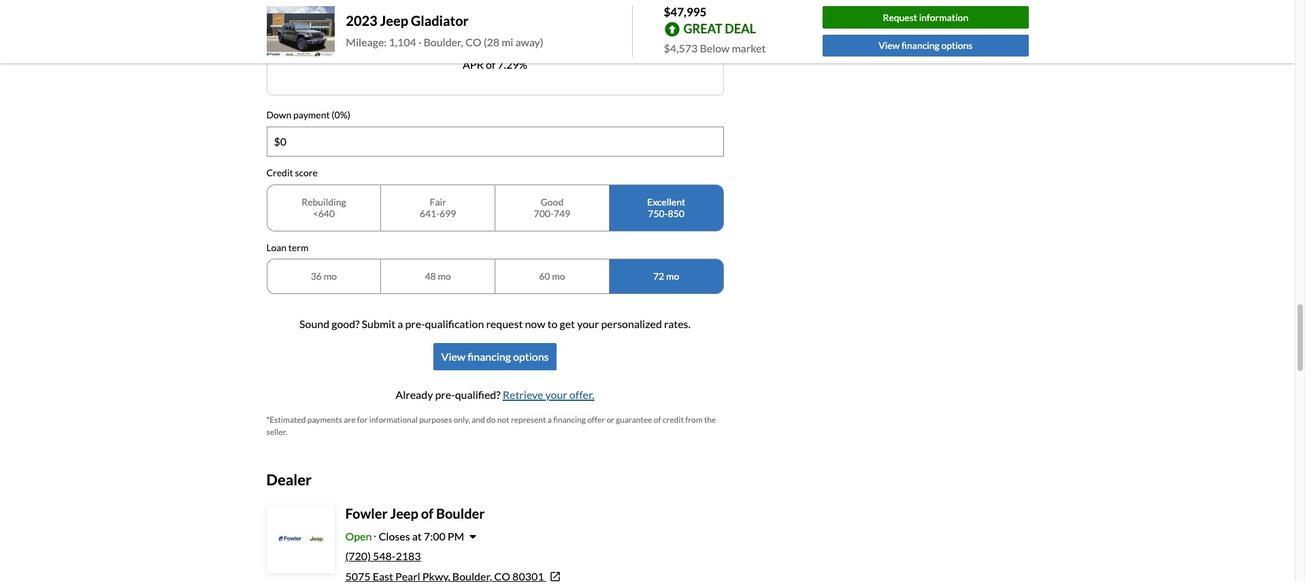 Task type: locate. For each thing, give the bounding box(es) containing it.
view financing options
[[879, 40, 973, 51], [442, 350, 549, 363]]

caret down image
[[470, 531, 477, 542]]

mileage:
[[346, 36, 387, 49]]

mo right 48
[[438, 271, 451, 282]]

jeep for fowler
[[390, 505, 419, 522]]

purposes
[[420, 415, 452, 425]]

view financing options button down sound good? submit a pre-qualification request now to get your personalized rates.
[[433, 343, 557, 370]]

fair 641-699
[[420, 196, 456, 219]]

0 vertical spatial options
[[942, 40, 973, 51]]

850
[[668, 208, 685, 219]]

1 vertical spatial options
[[513, 350, 549, 363]]

1 vertical spatial your
[[546, 388, 568, 401]]

view down request
[[879, 40, 900, 51]]

seller.
[[267, 427, 287, 437]]

at
[[412, 530, 422, 543]]

1,104
[[389, 36, 417, 49]]

informational
[[369, 415, 418, 425]]

0 horizontal spatial view
[[442, 350, 466, 363]]

0 vertical spatial jeep
[[380, 12, 409, 29]]

your right get
[[577, 317, 599, 330]]

0 vertical spatial view financing options button
[[823, 35, 1029, 57]]

open closes at 7:00 pm
[[346, 530, 465, 543]]

view down qualification
[[442, 350, 466, 363]]

36
[[311, 271, 322, 282]]

36 mo
[[311, 271, 337, 282]]

of up the '7:00'
[[421, 505, 434, 522]]

0 horizontal spatial view financing options
[[442, 350, 549, 363]]

your left offer.
[[546, 388, 568, 401]]

1 vertical spatial a
[[548, 415, 552, 425]]

mo
[[324, 271, 337, 282], [438, 271, 451, 282], [552, 271, 565, 282], [667, 271, 680, 282]]

to
[[548, 317, 558, 330]]

pre-
[[405, 317, 425, 330], [435, 388, 455, 401]]

700-
[[534, 208, 554, 219]]

co
[[466, 36, 482, 49]]

below
[[700, 41, 730, 54]]

score
[[295, 167, 318, 178]]

1 horizontal spatial pre-
[[435, 388, 455, 401]]

great
[[684, 21, 723, 36]]

a right represent at the bottom left of the page
[[548, 415, 552, 425]]

view financing options down request information button
[[879, 40, 973, 51]]

financing down request information button
[[902, 40, 940, 51]]

1 horizontal spatial financing
[[554, 415, 586, 425]]

or
[[607, 415, 615, 425]]

pre- right submit
[[405, 317, 425, 330]]

1 horizontal spatial view
[[879, 40, 900, 51]]

good 700-749
[[534, 196, 571, 219]]

(720) 548-2183
[[346, 550, 421, 563]]

submit
[[362, 317, 396, 330]]

1 mo from the left
[[324, 271, 337, 282]]

0 horizontal spatial a
[[398, 317, 403, 330]]

1 horizontal spatial a
[[548, 415, 552, 425]]

(28
[[484, 36, 500, 49]]

financing inside *estimated payments are for informational purposes only, and do not represent a financing offer or guarantee of credit from the seller.
[[554, 415, 586, 425]]

fair
[[430, 196, 446, 207]]

0 vertical spatial a
[[398, 317, 403, 330]]

0 horizontal spatial your
[[546, 388, 568, 401]]

(720)
[[346, 550, 371, 563]]

1 vertical spatial jeep
[[390, 505, 419, 522]]

$898
[[430, 10, 509, 51]]

financing down sound good? submit a pre-qualification request now to get your personalized rates.
[[468, 350, 511, 363]]

mi
[[502, 36, 514, 49]]

2 horizontal spatial financing
[[902, 40, 940, 51]]

do
[[487, 415, 496, 425]]

mo for 60 mo
[[552, 271, 565, 282]]

options down information
[[942, 40, 973, 51]]

rates.
[[665, 317, 691, 330]]

a right submit
[[398, 317, 403, 330]]

2 horizontal spatial of
[[654, 415, 662, 425]]

1 horizontal spatial view financing options
[[879, 40, 973, 51]]

749
[[554, 208, 571, 219]]

1 horizontal spatial view financing options button
[[823, 35, 1029, 57]]

3 mo from the left
[[552, 271, 565, 282]]

0 horizontal spatial options
[[513, 350, 549, 363]]

information
[[920, 11, 969, 23]]

1 vertical spatial view
[[442, 350, 466, 363]]

72 mo
[[654, 271, 680, 282]]

apr
[[463, 58, 484, 71]]

jeep inside 2023 jeep gladiator mileage: 1,104 · boulder, co (28 mi away)
[[380, 12, 409, 29]]

0 horizontal spatial financing
[[468, 350, 511, 363]]

1 horizontal spatial options
[[942, 40, 973, 51]]

0 horizontal spatial view financing options button
[[433, 343, 557, 370]]

excellent 750-850
[[648, 196, 686, 219]]

of inside *estimated payments are for informational purposes only, and do not represent a financing offer or guarantee of credit from the seller.
[[654, 415, 662, 425]]

0 horizontal spatial of
[[421, 505, 434, 522]]

for
[[357, 415, 368, 425]]

jeep
[[380, 12, 409, 29], [390, 505, 419, 522]]

a inside *estimated payments are for informational purposes only, and do not represent a financing offer or guarantee of credit from the seller.
[[548, 415, 552, 425]]

0 vertical spatial of
[[486, 58, 496, 71]]

1 vertical spatial financing
[[468, 350, 511, 363]]

48
[[425, 271, 436, 282]]

options down now
[[513, 350, 549, 363]]

options
[[942, 40, 973, 51], [513, 350, 549, 363]]

mo right 60
[[552, 271, 565, 282]]

2 mo from the left
[[438, 271, 451, 282]]

Down payment (0%) text field
[[267, 127, 723, 156]]

1 vertical spatial pre-
[[435, 388, 455, 401]]

of left credit
[[654, 415, 662, 425]]

term
[[289, 241, 309, 253]]

2023 jeep gladiator image
[[267, 6, 335, 57]]

of right apr
[[486, 58, 496, 71]]

financing left the offer
[[554, 415, 586, 425]]

mo right 36
[[324, 271, 337, 282]]

are
[[344, 415, 356, 425]]

jeep for 2023
[[380, 12, 409, 29]]

offer
[[588, 415, 605, 425]]

now
[[525, 317, 546, 330]]

view
[[879, 40, 900, 51], [442, 350, 466, 363]]

of
[[486, 58, 496, 71], [654, 415, 662, 425], [421, 505, 434, 522]]

*estimated
[[267, 415, 306, 425]]

4 mo from the left
[[667, 271, 680, 282]]

credit score
[[267, 167, 318, 178]]

2 vertical spatial of
[[421, 505, 434, 522]]

2 vertical spatial financing
[[554, 415, 586, 425]]

request
[[486, 317, 523, 330]]

apr of 7.29%
[[463, 58, 528, 71]]

jeep up open closes at 7:00 pm
[[390, 505, 419, 522]]

1 vertical spatial of
[[654, 415, 662, 425]]

0 vertical spatial your
[[577, 317, 599, 330]]

mo right 72
[[667, 271, 680, 282]]

view financing options down sound good? submit a pre-qualification request now to get your personalized rates.
[[442, 350, 549, 363]]

the
[[705, 415, 717, 425]]

qualified?
[[455, 388, 501, 401]]

dealer
[[267, 470, 312, 489]]

from
[[686, 415, 703, 425]]

view financing options button
[[823, 35, 1029, 57], [433, 343, 557, 370]]

boulder,
[[424, 36, 464, 49]]

1 vertical spatial view financing options
[[442, 350, 549, 363]]

jeep up 1,104
[[380, 12, 409, 29]]

0 horizontal spatial pre-
[[405, 317, 425, 330]]

1 vertical spatial view financing options button
[[433, 343, 557, 370]]

7.29%
[[498, 58, 528, 71]]

view financing options button down request information button
[[823, 35, 1029, 57]]

pre- up purposes
[[435, 388, 455, 401]]

a
[[398, 317, 403, 330], [548, 415, 552, 425]]

guarantee
[[616, 415, 653, 425]]

get
[[560, 317, 575, 330]]



Task type: describe. For each thing, give the bounding box(es) containing it.
0 vertical spatial view financing options
[[879, 40, 973, 51]]

$47,995
[[664, 5, 707, 19]]

great deal
[[684, 21, 757, 36]]

mo for 72 mo
[[667, 271, 680, 282]]

only,
[[454, 415, 470, 425]]

60 mo
[[539, 271, 565, 282]]

request
[[883, 11, 918, 23]]

1 horizontal spatial of
[[486, 58, 496, 71]]

options for rightmost view financing options button
[[942, 40, 973, 51]]

sound
[[300, 317, 330, 330]]

represent
[[511, 415, 546, 425]]

rebuilding <640
[[302, 196, 346, 219]]

down
[[267, 109, 292, 121]]

down payment (0%)
[[267, 109, 351, 121]]

closes
[[379, 530, 410, 543]]

2023
[[346, 12, 378, 29]]

credit
[[663, 415, 684, 425]]

/mo
[[511, 33, 530, 46]]

not
[[498, 415, 510, 425]]

offer.
[[570, 388, 595, 401]]

retrieve your offer. link
[[503, 388, 595, 401]]

641-
[[420, 208, 440, 219]]

pm
[[448, 530, 465, 543]]

options for bottom view financing options button
[[513, 350, 549, 363]]

good?
[[332, 317, 360, 330]]

0 vertical spatial view
[[879, 40, 900, 51]]

fowler jeep of boulder image
[[268, 507, 333, 572]]

est
[[532, 33, 546, 46]]

699
[[440, 208, 456, 219]]

excellent
[[648, 196, 686, 207]]

<640
[[313, 208, 335, 219]]

request information
[[883, 11, 969, 23]]

$898 /mo est
[[430, 10, 546, 51]]

60
[[539, 271, 550, 282]]

boulder
[[436, 505, 485, 522]]

(720) 548-2183 link
[[346, 550, 421, 563]]

gladiator
[[411, 12, 469, 29]]

fowler
[[346, 505, 388, 522]]

already pre-qualified? retrieve your offer.
[[396, 388, 595, 401]]

open
[[346, 530, 372, 543]]

credit
[[267, 167, 293, 178]]

good
[[541, 196, 564, 207]]

1 horizontal spatial your
[[577, 317, 599, 330]]

72
[[654, 271, 665, 282]]

request information button
[[823, 6, 1029, 28]]

already
[[396, 388, 433, 401]]

and
[[472, 415, 485, 425]]

loan
[[267, 241, 287, 253]]

$4,573
[[664, 41, 698, 54]]

payment
[[293, 109, 330, 121]]

$4,573 below market
[[664, 41, 766, 54]]

fowler jeep of boulder
[[346, 505, 485, 522]]

2023 jeep gladiator mileage: 1,104 · boulder, co (28 mi away)
[[346, 12, 544, 49]]

*estimated payments are for informational purposes only, and do not represent a financing offer or guarantee of credit from the seller.
[[267, 415, 717, 437]]

deal
[[725, 21, 757, 36]]

away)
[[516, 36, 544, 49]]

sound good? submit a pre-qualification request now to get your personalized rates.
[[300, 317, 691, 330]]

2183
[[396, 550, 421, 563]]

loan term
[[267, 241, 309, 253]]

·
[[419, 36, 422, 49]]

market
[[732, 41, 766, 54]]

548-
[[373, 550, 396, 563]]

0 vertical spatial financing
[[902, 40, 940, 51]]

qualification
[[425, 317, 484, 330]]

retrieve
[[503, 388, 544, 401]]

0 vertical spatial pre-
[[405, 317, 425, 330]]

mo for 36 mo
[[324, 271, 337, 282]]

personalized
[[602, 317, 662, 330]]

mo for 48 mo
[[438, 271, 451, 282]]

7:00
[[424, 530, 446, 543]]

rebuilding
[[302, 196, 346, 207]]

750-
[[648, 208, 668, 219]]



Task type: vqa. For each thing, say whether or not it's contained in the screenshot.
Fowler
yes



